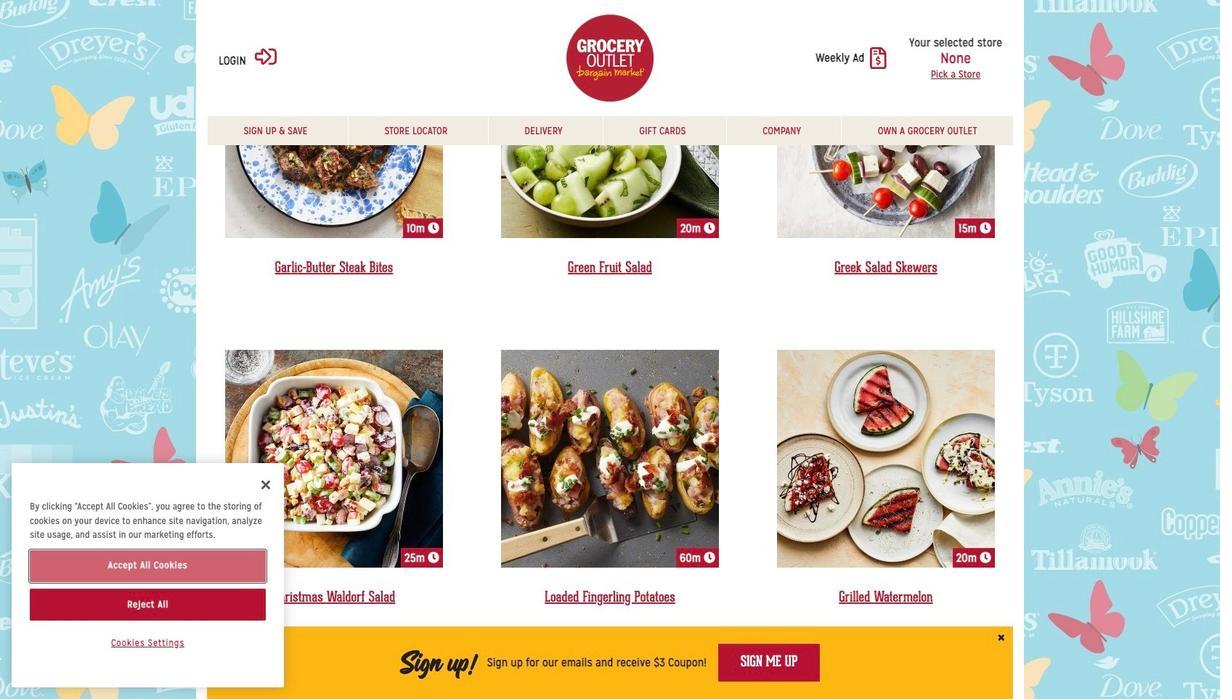 Task type: locate. For each thing, give the bounding box(es) containing it.
clock image
[[980, 552, 991, 564]]

navigation
[[207, 116, 1013, 145]]

sign in alt image
[[255, 46, 277, 67]]

clock image
[[428, 222, 439, 234], [704, 222, 715, 234], [980, 222, 991, 234], [428, 552, 439, 564], [704, 552, 715, 564]]

grocery outlet image
[[567, 15, 654, 102]]

file invoice dollar image
[[871, 47, 887, 69]]



